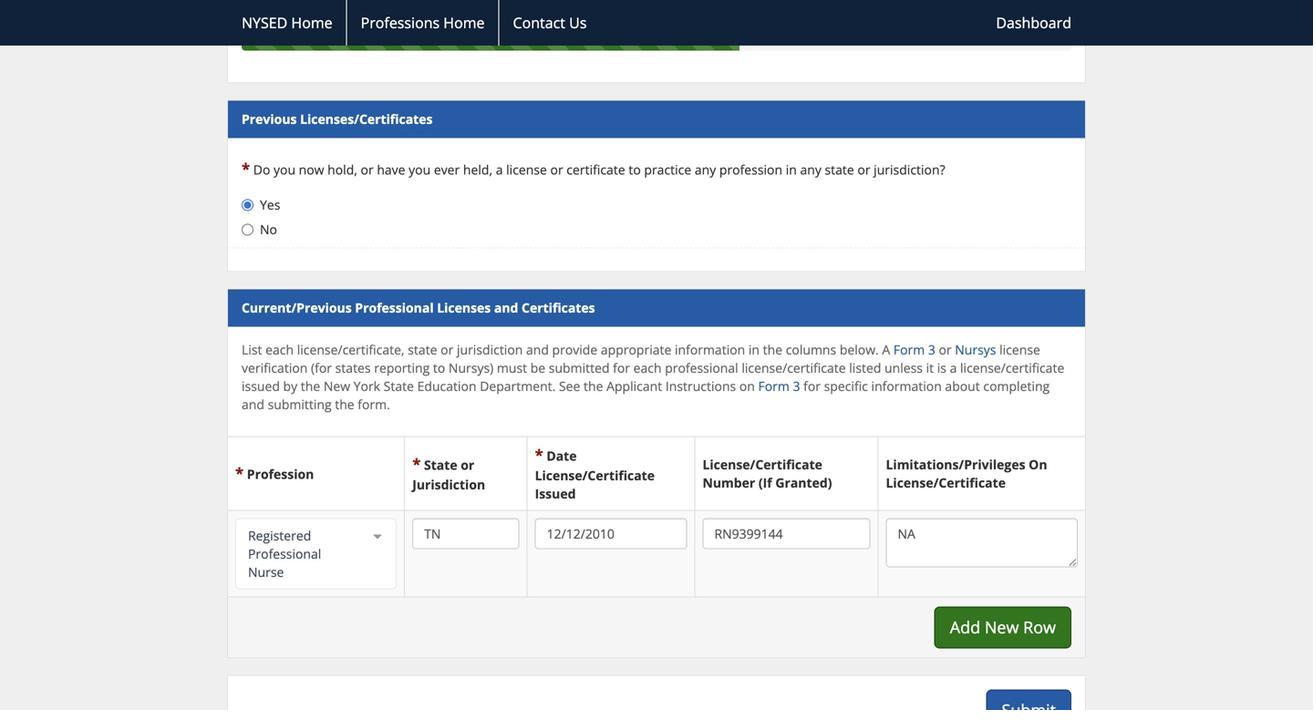 Task type: vqa. For each thing, say whether or not it's contained in the screenshot.
* Do you now hold, or have you ever held, a license or certificate to practice any profession in any state or jurisdiction?
yes



Task type: locate. For each thing, give the bounding box(es) containing it.
1 horizontal spatial license/certificate
[[960, 359, 1065, 377]]

professional
[[665, 359, 738, 377]]

1 horizontal spatial state
[[424, 457, 457, 474]]

nysed
[[242, 13, 288, 32]]

any
[[695, 161, 716, 178], [800, 161, 822, 178]]

you left "ever"
[[409, 161, 431, 178]]

a right is
[[950, 359, 957, 377]]

0 horizontal spatial home
[[291, 13, 333, 32]]

1 horizontal spatial each
[[633, 359, 662, 377]]

1 vertical spatial each
[[633, 359, 662, 377]]

the down the york
[[335, 396, 354, 413]]

instructions
[[666, 378, 736, 395]]

*
[[242, 158, 250, 179], [535, 445, 543, 466], [412, 454, 421, 475], [235, 463, 244, 484]]

1 horizontal spatial in
[[786, 161, 797, 178]]

form
[[894, 341, 925, 359], [758, 378, 790, 395]]

3 down columns
[[793, 378, 800, 395]]

form 3 link
[[894, 341, 936, 359], [758, 378, 800, 395]]

or up jurisdiction
[[461, 457, 474, 474]]

each up verification
[[266, 341, 294, 359]]

0 horizontal spatial for
[[613, 359, 630, 377]]

1 horizontal spatial license/certificate
[[703, 456, 823, 473]]

license/certificate
[[703, 456, 823, 473], [535, 467, 655, 484], [886, 474, 1006, 492]]

license right held,
[[506, 161, 547, 178]]

0 horizontal spatial any
[[695, 161, 716, 178]]

0 horizontal spatial form
[[758, 378, 790, 395]]

2 horizontal spatial license/certificate
[[886, 474, 1006, 492]]

0 vertical spatial for
[[613, 359, 630, 377]]

* left do
[[242, 158, 250, 179]]

0 horizontal spatial a
[[496, 161, 503, 178]]

1 horizontal spatial a
[[950, 359, 957, 377]]

1 vertical spatial for
[[804, 378, 821, 395]]

3
[[928, 341, 936, 359], [793, 378, 800, 395]]

professional down registered
[[248, 546, 321, 563]]

new right add
[[985, 617, 1019, 639]]

0 vertical spatial state
[[384, 378, 414, 395]]

current/previous professional licenses and certificates
[[242, 299, 595, 317]]

0 horizontal spatial professional
[[248, 546, 321, 563]]

0 horizontal spatial in
[[749, 341, 760, 359]]

* profession
[[235, 463, 314, 484]]

professions
[[361, 13, 440, 32]]

form right on
[[758, 378, 790, 395]]

1 vertical spatial a
[[950, 359, 957, 377]]

list
[[242, 341, 262, 359]]

license/certificate down date
[[535, 467, 655, 484]]

issued
[[535, 485, 576, 503]]

for inside the for specific information about completing and submitting the form.
[[804, 378, 821, 395]]

1 horizontal spatial you
[[409, 161, 431, 178]]

1 horizontal spatial information
[[871, 378, 942, 395]]

1 horizontal spatial any
[[800, 161, 822, 178]]

0 horizontal spatial license/certificate
[[742, 359, 846, 377]]

professional for licenses
[[355, 299, 434, 317]]

* up jurisdiction
[[412, 454, 421, 475]]

1 vertical spatial to
[[433, 359, 445, 377]]

0 horizontal spatial each
[[266, 341, 294, 359]]

2 horizontal spatial and
[[526, 341, 549, 359]]

in up on
[[749, 341, 760, 359]]

new
[[324, 378, 350, 395], [985, 617, 1019, 639]]

columns
[[786, 341, 836, 359]]

license/certificate inside limitations/privileges on license/certificate
[[886, 474, 1006, 492]]

held,
[[463, 161, 493, 178]]

license/certificate down limitations/privileges
[[886, 474, 1006, 492]]

* inside the * date license/certificate issued
[[535, 445, 543, 466]]

is
[[937, 359, 947, 377]]

1 vertical spatial new
[[985, 617, 1019, 639]]

in right profession
[[786, 161, 797, 178]]

0 vertical spatial license
[[506, 161, 547, 178]]

for specific information about completing and submitting the form.
[[242, 378, 1050, 413]]

submitting
[[268, 396, 332, 413]]

and down issued
[[242, 396, 264, 413]]

license/certificate up form 3
[[742, 359, 846, 377]]

1 vertical spatial professional
[[248, 546, 321, 563]]

1 vertical spatial 3
[[793, 378, 800, 395]]

1 horizontal spatial 3
[[928, 341, 936, 359]]

professional up license/certificate,
[[355, 299, 434, 317]]

for down list each license/certificate, state or jurisdiction and provide appropriate information in the columns below. a form 3 or nursys
[[613, 359, 630, 377]]

0 vertical spatial form 3 link
[[894, 341, 936, 359]]

license/certificate up (if
[[703, 456, 823, 473]]

1 horizontal spatial license
[[1000, 341, 1040, 359]]

1 horizontal spatial state
[[825, 161, 854, 178]]

0 vertical spatial a
[[496, 161, 503, 178]]

professional
[[355, 299, 434, 317], [248, 546, 321, 563]]

3 up it
[[928, 341, 936, 359]]

state down reporting
[[384, 378, 414, 395]]

home for professions home
[[443, 13, 485, 32]]

for inside license verification (for states reporting to nursys) must be submitted for each professional license/certificate listed unless it is a license/certificate issued by the new york state education department. see the applicant instructions on
[[613, 359, 630, 377]]

the up form 3
[[763, 341, 783, 359]]

to inside * do you now hold, or have you ever held, a license or certificate to practice any profession in any state or jurisdiction?
[[629, 161, 641, 178]]

home up 60%
[[443, 13, 485, 32]]

1 vertical spatial information
[[871, 378, 942, 395]]

0 horizontal spatial license
[[506, 161, 547, 178]]

each inside license verification (for states reporting to nursys) must be submitted for each professional license/certificate listed unless it is a license/certificate issued by the new york state education department. see the applicant instructions on
[[633, 359, 662, 377]]

each
[[266, 341, 294, 359], [633, 359, 662, 377]]

home right nysed
[[291, 13, 333, 32]]

information inside the for specific information about completing and submitting the form.
[[871, 378, 942, 395]]

to up education
[[433, 359, 445, 377]]

* inside * state or jurisdiction
[[412, 454, 421, 475]]

* left the profession
[[235, 463, 244, 484]]

license/certificate for *
[[535, 467, 655, 484]]

professions home
[[361, 13, 485, 32]]

licenses/certificates
[[300, 111, 433, 128]]

2 vertical spatial and
[[242, 396, 264, 413]]

license/certificate number (if granted)
[[703, 456, 832, 492]]

license up completing
[[1000, 341, 1040, 359]]

nursys)
[[449, 359, 494, 377]]

a right held,
[[496, 161, 503, 178]]

form 3 link up "unless"
[[894, 341, 936, 359]]

you right do
[[274, 161, 296, 178]]

new down (for
[[324, 378, 350, 395]]

ever
[[434, 161, 460, 178]]

see
[[559, 378, 580, 395]]

you
[[274, 161, 296, 178], [409, 161, 431, 178]]

1 home from the left
[[291, 13, 333, 32]]

0 vertical spatial information
[[675, 341, 745, 359]]

1 horizontal spatial to
[[629, 161, 641, 178]]

Yes radio
[[242, 199, 254, 211]]

license verification (for states reporting to nursys) must be submitted for each professional license/certificate listed unless it is a license/certificate issued by the new york state education department. see the applicant instructions on
[[242, 341, 1065, 395]]

and
[[494, 299, 518, 317], [526, 341, 549, 359], [242, 396, 264, 413]]

to
[[629, 161, 641, 178], [433, 359, 445, 377]]

or up nursys)
[[441, 341, 454, 359]]

now
[[299, 161, 324, 178]]

registered
[[248, 527, 311, 545]]

profession
[[719, 161, 783, 178]]

1 vertical spatial license
[[1000, 341, 1040, 359]]

form 3 link right on
[[758, 378, 800, 395]]

professions home link
[[346, 0, 498, 46]]

0 vertical spatial new
[[324, 378, 350, 395]]

0 vertical spatial and
[[494, 299, 518, 317]]

information up the professional
[[675, 341, 745, 359]]

in
[[786, 161, 797, 178], [749, 341, 760, 359]]

0 horizontal spatial new
[[324, 378, 350, 395]]

specific
[[824, 378, 868, 395]]

0 horizontal spatial you
[[274, 161, 296, 178]]

0 horizontal spatial to
[[433, 359, 445, 377]]

and right licenses at the top left of the page
[[494, 299, 518, 317]]

No radio
[[242, 224, 254, 236]]

home inside 'link'
[[443, 13, 485, 32]]

state up reporting
[[408, 341, 437, 359]]

home
[[291, 13, 333, 32], [443, 13, 485, 32]]

any right profession
[[800, 161, 822, 178]]

number
[[703, 474, 755, 492]]

1 horizontal spatial home
[[443, 13, 485, 32]]

0 vertical spatial state
[[825, 161, 854, 178]]

for right form 3
[[804, 378, 821, 395]]

None text field
[[412, 519, 519, 550], [703, 519, 870, 550], [886, 519, 1078, 568], [412, 519, 519, 550], [703, 519, 870, 550], [886, 519, 1078, 568]]

state left the jurisdiction?
[[825, 161, 854, 178]]

state
[[825, 161, 854, 178], [408, 341, 437, 359]]

license
[[506, 161, 547, 178], [1000, 341, 1040, 359]]

or
[[361, 161, 374, 178], [550, 161, 563, 178], [858, 161, 870, 178], [441, 341, 454, 359], [939, 341, 952, 359], [461, 457, 474, 474]]

1 vertical spatial state
[[408, 341, 437, 359]]

0 horizontal spatial and
[[242, 396, 264, 413]]

information down "unless"
[[871, 378, 942, 395]]

0 vertical spatial each
[[266, 341, 294, 359]]

license/certificate,
[[297, 341, 405, 359]]

be
[[531, 359, 545, 377]]

1 vertical spatial form 3 link
[[758, 378, 800, 395]]

0 vertical spatial in
[[786, 161, 797, 178]]

reporting
[[374, 359, 430, 377]]

form up "unless"
[[894, 341, 925, 359]]

to left practice
[[629, 161, 641, 178]]

it
[[926, 359, 934, 377]]

0 vertical spatial professional
[[355, 299, 434, 317]]

states
[[335, 359, 371, 377]]

and up be on the left
[[526, 341, 549, 359]]

state up jurisdiction
[[424, 457, 457, 474]]

None text field
[[535, 519, 687, 550]]

2 home from the left
[[443, 13, 485, 32]]

verification
[[242, 359, 308, 377]]

date
[[547, 447, 577, 465]]

submitted
[[549, 359, 610, 377]]

1 horizontal spatial form
[[894, 341, 925, 359]]

1 horizontal spatial form 3 link
[[894, 341, 936, 359]]

license/certificate up completing
[[960, 359, 1065, 377]]

0 horizontal spatial license/certificate
[[535, 467, 655, 484]]

1 vertical spatial and
[[526, 341, 549, 359]]

each down appropriate
[[633, 359, 662, 377]]

1 horizontal spatial professional
[[355, 299, 434, 317]]

a
[[496, 161, 503, 178], [950, 359, 957, 377]]

* left date
[[535, 445, 543, 466]]

certificate
[[567, 161, 625, 178]]

nysed home link
[[228, 0, 346, 46]]

1 vertical spatial state
[[424, 457, 457, 474]]

any right practice
[[695, 161, 716, 178]]

0 horizontal spatial state
[[384, 378, 414, 395]]

license/certificate
[[742, 359, 846, 377], [960, 359, 1065, 377]]

0 vertical spatial to
[[629, 161, 641, 178]]

information
[[675, 341, 745, 359], [871, 378, 942, 395]]

1 horizontal spatial for
[[804, 378, 821, 395]]

previous licenses/certificates
[[242, 111, 433, 128]]

or left certificate
[[550, 161, 563, 178]]

unless
[[885, 359, 923, 377]]

0 horizontal spatial form 3 link
[[758, 378, 800, 395]]



Task type: describe. For each thing, give the bounding box(es) containing it.
row
[[1023, 617, 1056, 639]]

or inside * state or jurisdiction
[[461, 457, 474, 474]]

0 horizontal spatial 3
[[793, 378, 800, 395]]

professional for nurse
[[248, 546, 321, 563]]

* for * profession
[[235, 463, 244, 484]]

1 license/certificate from the left
[[742, 359, 846, 377]]

provide
[[552, 341, 598, 359]]

registered professional nurse
[[248, 527, 321, 581]]

nursys
[[955, 341, 996, 359]]

jurisdiction?
[[874, 161, 945, 178]]

* do you now hold, or have you ever held, a license or certificate to practice any profession in any state or jurisdiction?
[[242, 158, 945, 179]]

in inside * do you now hold, or have you ever held, a license or certificate to practice any profession in any state or jurisdiction?
[[786, 161, 797, 178]]

yes
[[260, 196, 280, 214]]

list each license/certificate, state or jurisdiction and provide appropriate information in the columns below. a form 3 or nursys
[[242, 341, 996, 359]]

60%
[[480, 34, 501, 49]]

jurisdiction
[[457, 341, 523, 359]]

current/previous
[[242, 299, 352, 317]]

(if
[[759, 474, 772, 492]]

a
[[882, 341, 890, 359]]

home for nysed home
[[291, 13, 333, 32]]

(for
[[311, 359, 332, 377]]

contact us
[[513, 13, 587, 32]]

completing
[[983, 378, 1050, 395]]

state inside * state or jurisdiction
[[424, 457, 457, 474]]

1 you from the left
[[274, 161, 296, 178]]

education
[[417, 378, 477, 395]]

have
[[377, 161, 405, 178]]

add new row link
[[935, 607, 1072, 649]]

2 license/certificate from the left
[[960, 359, 1065, 377]]

2 any from the left
[[800, 161, 822, 178]]

on
[[1029, 456, 1047, 473]]

limitations/privileges
[[886, 456, 1026, 473]]

license/certificate for limitations/privileges
[[886, 474, 1006, 492]]

1 any from the left
[[695, 161, 716, 178]]

below.
[[840, 341, 879, 359]]

license/certificate inside license/certificate number (if granted)
[[703, 456, 823, 473]]

granted)
[[775, 474, 832, 492]]

profession
[[247, 466, 314, 483]]

* for * do you now hold, or have you ever held, a license or certificate to practice any profession in any state or jurisdiction?
[[242, 158, 250, 179]]

0 horizontal spatial information
[[675, 341, 745, 359]]

1 horizontal spatial and
[[494, 299, 518, 317]]

1 horizontal spatial new
[[985, 617, 1019, 639]]

or up is
[[939, 341, 952, 359]]

* state or jurisdiction
[[412, 454, 485, 494]]

license inside * do you now hold, or have you ever held, a license or certificate to practice any profession in any state or jurisdiction?
[[506, 161, 547, 178]]

hold,
[[328, 161, 357, 178]]

0 vertical spatial 3
[[928, 341, 936, 359]]

to inside license verification (for states reporting to nursys) must be submitted for each professional license/certificate listed unless it is a license/certificate issued by the new york state education department. see the applicant instructions on
[[433, 359, 445, 377]]

add
[[950, 617, 980, 639]]

nursys link
[[955, 341, 996, 359]]

previous
[[242, 111, 297, 128]]

1 vertical spatial in
[[749, 341, 760, 359]]

jurisdiction
[[412, 476, 485, 494]]

contact
[[513, 13, 565, 32]]

* for * state or jurisdiction
[[412, 454, 421, 475]]

or left the jurisdiction?
[[858, 161, 870, 178]]

a inside license verification (for states reporting to nursys) must be submitted for each professional license/certificate listed unless it is a license/certificate issued by the new york state education department. see the applicant instructions on
[[950, 359, 957, 377]]

appropriate
[[601, 341, 672, 359]]

york
[[354, 378, 380, 395]]

* date license/certificate issued
[[535, 445, 655, 503]]

dashboard
[[996, 13, 1072, 32]]

form.
[[358, 396, 390, 413]]

applicant
[[607, 378, 662, 395]]

by
[[283, 378, 297, 395]]

1 vertical spatial form
[[758, 378, 790, 395]]

issued
[[242, 378, 280, 395]]

practice
[[644, 161, 691, 178]]

licenses
[[437, 299, 491, 317]]

license inside license verification (for states reporting to nursys) must be submitted for each professional license/certificate listed unless it is a license/certificate issued by the new york state education department. see the applicant instructions on
[[1000, 341, 1040, 359]]

the down submitted
[[584, 378, 603, 395]]

must
[[497, 359, 527, 377]]

add new row
[[950, 617, 1056, 639]]

nysed home
[[242, 13, 333, 32]]

do
[[253, 161, 270, 178]]

state inside license verification (for states reporting to nursys) must be submitted for each professional license/certificate listed unless it is a license/certificate issued by the new york state education department. see the applicant instructions on
[[384, 378, 414, 395]]

new inside license verification (for states reporting to nursys) must be submitted for each professional license/certificate listed unless it is a license/certificate issued by the new york state education department. see the applicant instructions on
[[324, 378, 350, 395]]

0 horizontal spatial state
[[408, 341, 437, 359]]

us
[[569, 13, 587, 32]]

2 you from the left
[[409, 161, 431, 178]]

60% progress bar
[[242, 33, 740, 51]]

0 vertical spatial form
[[894, 341, 925, 359]]

contact us link
[[498, 0, 600, 46]]

certificates
[[522, 299, 595, 317]]

dashboard link
[[983, 0, 1085, 46]]

about
[[945, 378, 980, 395]]

state inside * do you now hold, or have you ever held, a license or certificate to practice any profession in any state or jurisdiction?
[[825, 161, 854, 178]]

or left have in the left of the page
[[361, 161, 374, 178]]

the inside the for specific information about completing and submitting the form.
[[335, 396, 354, 413]]

* for * date license/certificate issued
[[535, 445, 543, 466]]

the right by
[[301, 378, 320, 395]]

and inside the for specific information about completing and submitting the form.
[[242, 396, 264, 413]]

department.
[[480, 378, 556, 395]]

nurse
[[248, 564, 284, 581]]

listed
[[849, 359, 881, 377]]

a inside * do you now hold, or have you ever held, a license or certificate to practice any profession in any state or jurisdiction?
[[496, 161, 503, 178]]

on
[[739, 378, 755, 395]]

no
[[260, 221, 277, 238]]

limitations/privileges on license/certificate
[[886, 456, 1047, 492]]

form 3
[[758, 378, 800, 395]]



